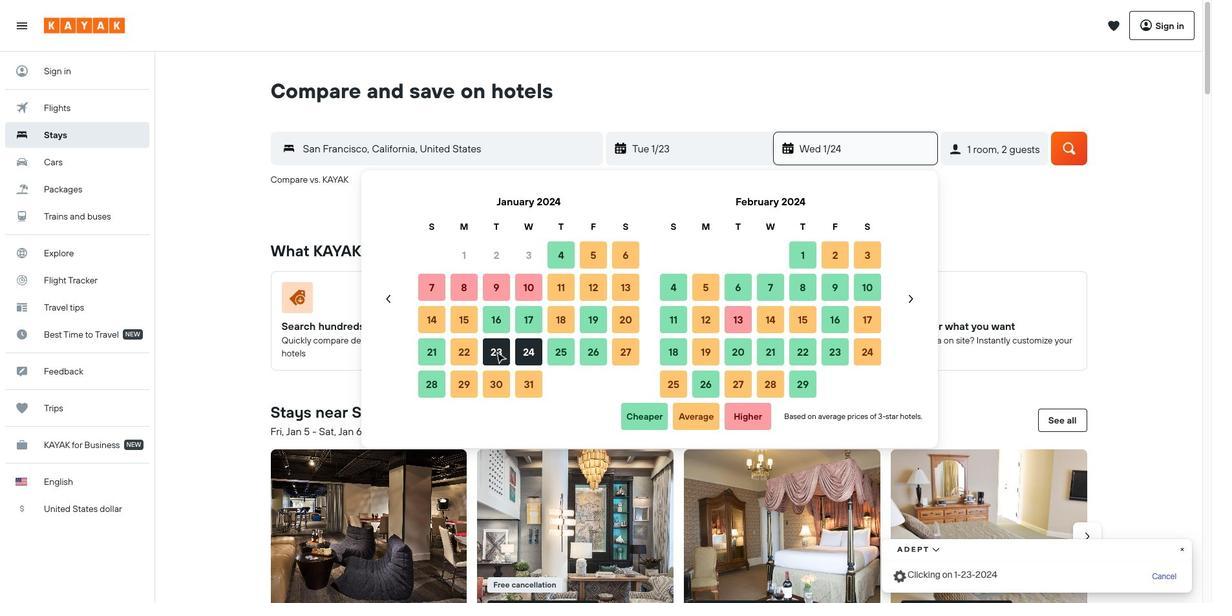 Task type: describe. For each thing, give the bounding box(es) containing it.
end date calendar input element
[[377, 186, 923, 401]]

2 grid from the left
[[657, 186, 884, 401]]

1 grid from the left
[[416, 186, 642, 401]]



Task type: vqa. For each thing, say whether or not it's contained in the screenshot.
Origin input text field
no



Task type: locate. For each thing, give the bounding box(es) containing it.
hotel majestic element
[[684, 450, 880, 604]]

hotel zetta san francisco element
[[271, 450, 467, 604]]

0 horizontal spatial grid
[[416, 186, 642, 401]]

figure
[[282, 283, 451, 319], [488, 283, 657, 319], [695, 283, 864, 319], [902, 283, 1071, 319], [477, 450, 674, 604], [684, 450, 880, 604], [891, 450, 1087, 604]]

next month image
[[904, 293, 917, 306]]

previous month image
[[382, 293, 395, 306]]

row
[[416, 220, 642, 234], [657, 220, 884, 234], [416, 239, 642, 272], [657, 239, 884, 272], [416, 272, 642, 304], [657, 272, 884, 304], [416, 304, 642, 336], [657, 304, 884, 336], [416, 336, 642, 368], [657, 336, 884, 368], [416, 368, 642, 401], [657, 368, 884, 401]]

navigation menu image
[[16, 19, 28, 32]]

stays near san francisco carousel region
[[265, 445, 1101, 604]]

None search field
[[251, 103, 1106, 209]]

1 horizontal spatial grid
[[657, 186, 884, 401]]

Enter a city, hotel, airport or landmark text field
[[295, 140, 602, 158]]

grid
[[416, 186, 642, 401], [657, 186, 884, 401]]

hotel triton element
[[477, 450, 674, 604]]

forward image
[[1081, 531, 1094, 544]]

united states (english) image
[[16, 478, 27, 486]]

columbus motor inn element
[[891, 450, 1087, 604]]



